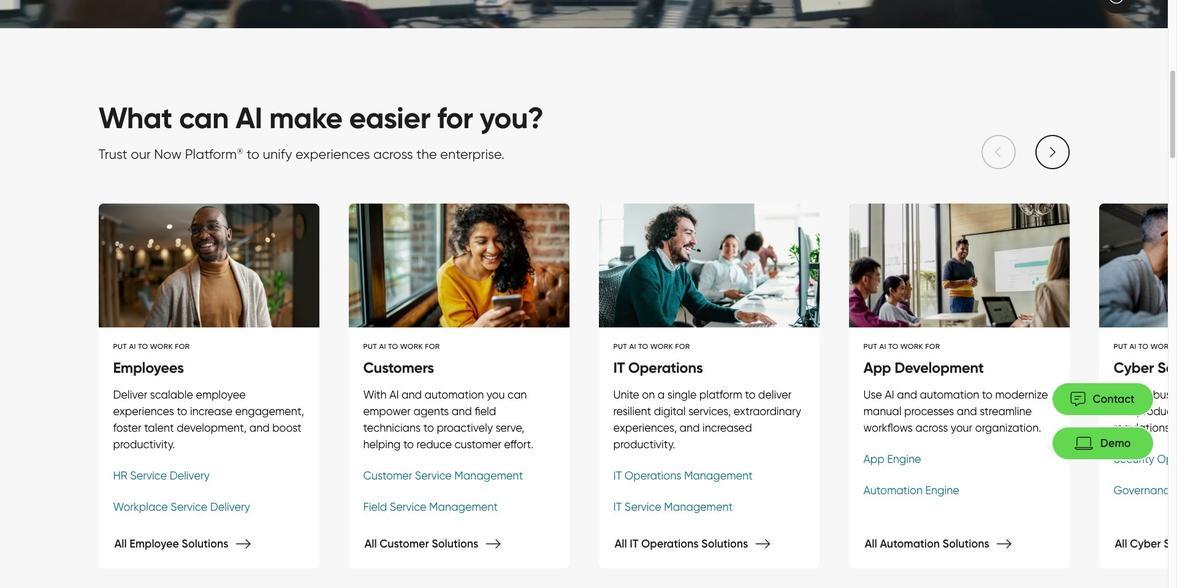Task type: vqa. For each thing, say whether or not it's contained in the screenshot.
Call to action image
yes



Task type: describe. For each thing, give the bounding box(es) containing it.
arc image
[[1054, 14, 1063, 24]]

play ambient video image
[[1109, 0, 1124, 4]]

1 call to action image from the left
[[994, 144, 1003, 159]]



Task type: locate. For each thing, give the bounding box(es) containing it.
0 horizontal spatial call to action image
[[994, 144, 1003, 159]]

call to action image
[[994, 144, 1003, 159], [1048, 144, 1057, 159]]

play ambient video element
[[1100, 0, 1134, 13]]

2 call to action image from the left
[[1048, 144, 1057, 159]]

1 horizontal spatial call to action image
[[1048, 144, 1057, 159]]



